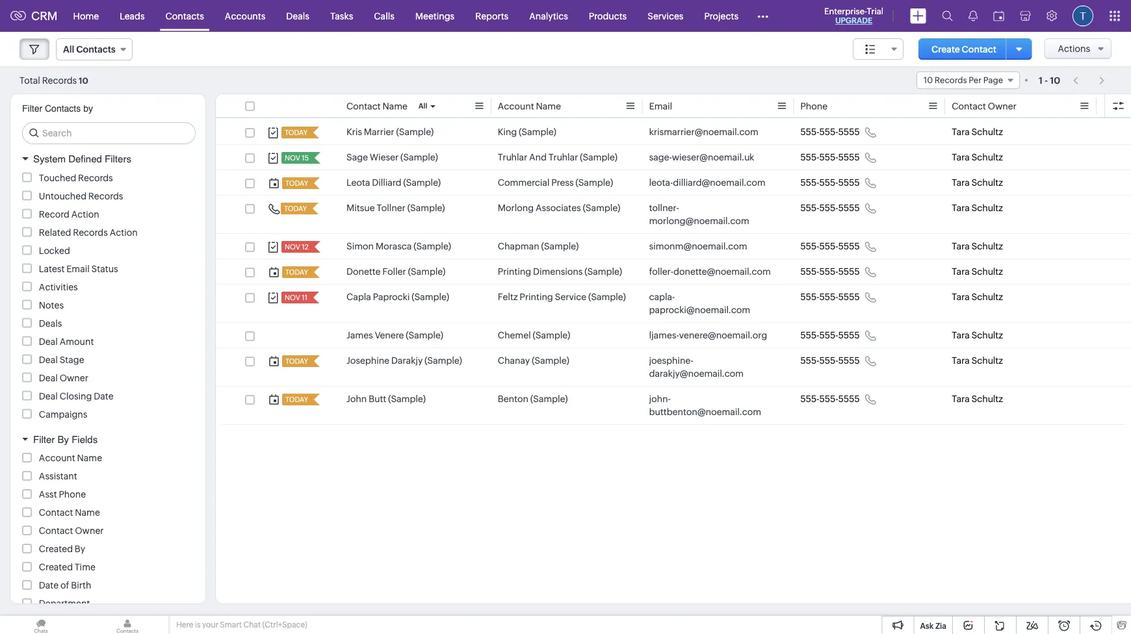 Task type: vqa. For each thing, say whether or not it's contained in the screenshot.


Task type: locate. For each thing, give the bounding box(es) containing it.
555-555-5555 for krismarrier@noemail.com
[[801, 127, 860, 137]]

today link for josephine
[[282, 356, 310, 367]]

today link up nov 12 link
[[281, 203, 308, 215]]

date left of
[[39, 581, 59, 591]]

reports link
[[465, 0, 519, 32]]

(sample) inside 'benton (sample)' link
[[530, 394, 568, 404]]

printing inside printing dimensions (sample) "link"
[[498, 267, 531, 277]]

leads link
[[109, 0, 155, 32]]

555-555-5555 for joesphine- darakjy@noemail.com
[[801, 356, 860, 366]]

deals
[[286, 11, 309, 21], [39, 318, 62, 329]]

555-
[[801, 127, 820, 137], [820, 127, 839, 137], [801, 152, 820, 163], [820, 152, 839, 163], [801, 178, 820, 188], [820, 178, 839, 188], [801, 203, 820, 213], [820, 203, 839, 213], [801, 241, 820, 252], [820, 241, 839, 252], [801, 267, 820, 277], [820, 267, 839, 277], [801, 292, 820, 302], [820, 292, 839, 302], [801, 330, 820, 341], [820, 330, 839, 341], [801, 356, 820, 366], [820, 356, 839, 366], [801, 394, 820, 404], [820, 394, 839, 404]]

calendar image
[[994, 11, 1005, 21]]

11
[[302, 294, 308, 302]]

555-555-5555 for simonm@noemail.com
[[801, 241, 860, 252]]

(sample) right darakjy
[[425, 356, 462, 366]]

chats image
[[0, 616, 82, 635]]

home
[[73, 11, 99, 21]]

0 horizontal spatial contact name
[[39, 508, 100, 518]]

records down touched records
[[88, 191, 123, 201]]

0 vertical spatial created
[[39, 544, 73, 555]]

(sample) right wieser
[[401, 152, 438, 163]]

by
[[58, 434, 69, 445], [75, 544, 85, 555]]

filter for filter by fields
[[33, 434, 55, 445]]

stage
[[60, 355, 84, 365]]

4 tara from the top
[[952, 203, 970, 213]]

wieser
[[370, 152, 399, 163]]

deals left "tasks"
[[286, 11, 309, 21]]

1 vertical spatial by
[[75, 544, 85, 555]]

created
[[39, 544, 73, 555], [39, 562, 73, 573]]

(sample) up the sage wieser (sample)
[[396, 127, 434, 137]]

create menu image
[[910, 8, 927, 24]]

5555 for tollner- morlong@noemail.com
[[839, 203, 860, 213]]

10 right -
[[1050, 75, 1061, 86]]

created down 'created by'
[[39, 562, 73, 573]]

deals down notes
[[39, 318, 62, 329]]

today up the nov 11 'link'
[[285, 269, 308, 277]]

all up kris marrier (sample) link
[[419, 102, 427, 110]]

1 horizontal spatial 10
[[924, 75, 933, 85]]

10 5555 from the top
[[839, 394, 860, 404]]

(sample) down chemel (sample) link
[[532, 356, 569, 366]]

10 inside total records 10
[[79, 76, 88, 86]]

contacts down home link
[[76, 44, 116, 55]]

tara for wieser@noemail.uk
[[952, 152, 970, 163]]

records inside field
[[935, 75, 967, 85]]

row group
[[216, 120, 1131, 425]]

commercial press (sample) link
[[498, 176, 613, 189]]

10 tara schultz from the top
[[952, 394, 1003, 404]]

schultz
[[972, 127, 1003, 137], [972, 152, 1003, 163], [972, 178, 1003, 188], [972, 203, 1003, 213], [972, 241, 1003, 252], [972, 267, 1003, 277], [972, 292, 1003, 302], [972, 330, 1003, 341], [972, 356, 1003, 366], [972, 394, 1003, 404]]

crm
[[31, 9, 58, 23]]

3 555-555-5555 from the top
[[801, 178, 860, 188]]

1 vertical spatial contact owner
[[39, 526, 104, 536]]

today up nov 12 link
[[284, 205, 307, 213]]

today down "nov 11"
[[285, 358, 308, 366]]

None field
[[853, 38, 904, 60]]

account up king
[[498, 101, 534, 112]]

9 schultz from the top
[[972, 356, 1003, 366]]

5555 for leota-dilliard@noemail.com
[[839, 178, 860, 188]]

1 vertical spatial date
[[39, 581, 59, 591]]

date right closing
[[94, 391, 114, 402]]

records down defined on the top left
[[78, 173, 113, 183]]

tara for buttbenton@noemail.com
[[952, 394, 970, 404]]

today for donette foller (sample)
[[285, 269, 308, 277]]

by inside dropdown button
[[58, 434, 69, 445]]

6 5555 from the top
[[839, 267, 860, 277]]

today link for donette
[[282, 267, 310, 278]]

simonm@noemail.com
[[649, 241, 747, 252]]

nov 15
[[285, 154, 309, 162]]

1 tara from the top
[[952, 127, 970, 137]]

filter by fields button
[[10, 428, 205, 451]]

1 vertical spatial contacts
[[76, 44, 116, 55]]

2 5555 from the top
[[839, 152, 860, 163]]

owner up 'created by'
[[75, 526, 104, 536]]

birth
[[71, 581, 91, 591]]

contact owner up 'created by'
[[39, 526, 104, 536]]

2 vertical spatial nov
[[285, 294, 300, 302]]

1 created from the top
[[39, 544, 73, 555]]

today link down nov 12 at the top of the page
[[282, 267, 310, 278]]

truhlar up press
[[549, 152, 578, 163]]

1 nov from the top
[[285, 154, 300, 162]]

dimensions
[[533, 267, 583, 277]]

(sample) inside kris marrier (sample) link
[[396, 127, 434, 137]]

today link left the john
[[282, 394, 310, 406]]

7 schultz from the top
[[972, 292, 1003, 302]]

8 tara from the top
[[952, 330, 970, 341]]

0 horizontal spatial deals
[[39, 318, 62, 329]]

notes
[[39, 300, 64, 310]]

truhlar
[[498, 152, 527, 163], [549, 152, 578, 163]]

(sample) right tollner
[[408, 203, 445, 213]]

0 horizontal spatial truhlar
[[498, 152, 527, 163]]

today link up nov 15 link
[[282, 127, 309, 138]]

untouched
[[39, 191, 86, 201]]

0 vertical spatial contact name
[[347, 101, 408, 112]]

projects
[[704, 11, 739, 21]]

(sample) inside truhlar and truhlar (sample) link
[[580, 152, 618, 163]]

0 vertical spatial by
[[58, 434, 69, 445]]

deal up campaigns
[[39, 391, 58, 402]]

joesphine- darakjy@noemail.com
[[649, 356, 744, 379]]

filter down total at the top of the page
[[22, 103, 42, 114]]

5 tara schultz from the top
[[952, 241, 1003, 252]]

(sample) inside 'james venere (sample)' link
[[406, 330, 443, 341]]

today link down nov 15
[[282, 178, 310, 189]]

7 5555 from the top
[[839, 292, 860, 302]]

by for filter
[[58, 434, 69, 445]]

leads
[[120, 11, 145, 21]]

1 vertical spatial nov
[[285, 243, 300, 251]]

(sample) up darakjy
[[406, 330, 443, 341]]

created up created time
[[39, 544, 73, 555]]

today up nov 15 link
[[285, 129, 308, 137]]

contact inside button
[[962, 44, 997, 54]]

records for untouched
[[88, 191, 123, 201]]

filter inside dropdown button
[[33, 434, 55, 445]]

today down nov 15
[[285, 179, 308, 188]]

time
[[75, 562, 95, 573]]

555-555-5555 for capla- paprocki@noemail.com
[[801, 292, 860, 302]]

tara for darakjy@noemail.com
[[952, 356, 970, 366]]

contacts right leads
[[166, 11, 204, 21]]

reports
[[475, 11, 509, 21]]

smart
[[220, 621, 242, 630]]

deal up deal stage
[[39, 336, 58, 347]]

schultz for buttbenton@noemail.com
[[972, 394, 1003, 404]]

records for related
[[73, 227, 108, 238]]

(sample) inside sage wieser (sample) link
[[401, 152, 438, 163]]

1 tara schultz from the top
[[952, 127, 1003, 137]]

by
[[83, 103, 93, 114]]

(sample) up and
[[519, 127, 556, 137]]

5555 for simonm@noemail.com
[[839, 241, 860, 252]]

morlong associates (sample)
[[498, 203, 621, 213]]

2 555-555-5555 from the top
[[801, 152, 860, 163]]

deal for deal owner
[[39, 373, 58, 383]]

1 horizontal spatial account
[[498, 101, 534, 112]]

contact owner down page
[[952, 101, 1017, 112]]

3 nov from the top
[[285, 294, 300, 302]]

555-555-5555 for leota-dilliard@noemail.com
[[801, 178, 860, 188]]

created for created by
[[39, 544, 73, 555]]

1 vertical spatial all
[[419, 102, 427, 110]]

0 vertical spatial contacts
[[166, 11, 204, 21]]

record
[[39, 209, 69, 219]]

tara schultz for morlong@noemail.com
[[952, 203, 1003, 213]]

555-555-5555 for ljames-venere@noemail.org
[[801, 330, 860, 341]]

chapman (sample)
[[498, 241, 579, 252]]

4 555-555-5555 from the top
[[801, 203, 860, 213]]

(sample) inside printing dimensions (sample) "link"
[[585, 267, 622, 277]]

today link for leota
[[282, 178, 310, 189]]

schultz for venere@noemail.org
[[972, 330, 1003, 341]]

1 vertical spatial action
[[110, 227, 138, 238]]

2 schultz from the top
[[972, 152, 1003, 163]]

capla
[[347, 292, 371, 302]]

calls
[[374, 11, 395, 21]]

1 vertical spatial account
[[39, 453, 75, 464]]

campaigns
[[39, 409, 87, 420]]

555-555-5555 for tollner- morlong@noemail.com
[[801, 203, 860, 213]]

latest
[[39, 264, 65, 274]]

0 vertical spatial deals
[[286, 11, 309, 21]]

1 horizontal spatial contact name
[[347, 101, 408, 112]]

owner up closing
[[60, 373, 88, 383]]

owner down page
[[988, 101, 1017, 112]]

10 schultz from the top
[[972, 394, 1003, 404]]

records left per
[[935, 75, 967, 85]]

john butt (sample)
[[347, 394, 426, 404]]

(sample) inside josephine darakjy (sample) link
[[425, 356, 462, 366]]

9 tara from the top
[[952, 356, 970, 366]]

venere@noemail.org
[[679, 330, 767, 341]]

7 555-555-5555 from the top
[[801, 292, 860, 302]]

1 vertical spatial phone
[[59, 490, 86, 500]]

1 horizontal spatial phone
[[801, 101, 828, 112]]

contact up 'created by'
[[39, 526, 73, 536]]

all for all
[[419, 102, 427, 110]]

sage-wieser@noemail.uk link
[[649, 151, 754, 164]]

records down record action
[[73, 227, 108, 238]]

here
[[176, 621, 193, 630]]

1 vertical spatial filter
[[33, 434, 55, 445]]

(sample) inside commercial press (sample) link
[[576, 178, 613, 188]]

6 tara schultz from the top
[[952, 267, 1003, 277]]

deal left stage
[[39, 355, 58, 365]]

action up "related records action" on the left top
[[71, 209, 99, 219]]

(sample) right press
[[576, 178, 613, 188]]

1 horizontal spatial contact owner
[[952, 101, 1017, 112]]

1 555-555-5555 from the top
[[801, 127, 860, 137]]

deal down deal stage
[[39, 373, 58, 383]]

contacts inside field
[[76, 44, 116, 55]]

accounts
[[225, 11, 265, 21]]

8 schultz from the top
[[972, 330, 1003, 341]]

nov left 12
[[285, 243, 300, 251]]

today for kris marrier (sample)
[[285, 129, 308, 137]]

name down fields
[[77, 453, 102, 464]]

by for created
[[75, 544, 85, 555]]

(sample) inside mitsue tollner (sample) link
[[408, 203, 445, 213]]

account name down filter by fields
[[39, 453, 102, 464]]

system defined filters
[[33, 153, 131, 165]]

3 tara from the top
[[952, 178, 970, 188]]

josephine
[[347, 356, 390, 366]]

9 5555 from the top
[[839, 356, 860, 366]]

and
[[529, 152, 547, 163]]

system defined filters button
[[10, 148, 205, 171]]

printing
[[498, 267, 531, 277], [520, 292, 553, 302]]

latest email status
[[39, 264, 118, 274]]

10 for total records 10
[[79, 76, 88, 86]]

filter down campaigns
[[33, 434, 55, 445]]

(sample) right foller
[[408, 267, 446, 277]]

3 deal from the top
[[39, 373, 58, 383]]

email up krismarrier@noemail.com link on the right of page
[[649, 101, 672, 112]]

2 horizontal spatial 10
[[1050, 75, 1061, 86]]

name up kris marrier (sample) link
[[383, 101, 408, 112]]

contacts left by
[[45, 103, 81, 114]]

contact name down asst phone
[[39, 508, 100, 518]]

all up total records 10
[[63, 44, 74, 55]]

meetings
[[415, 11, 455, 21]]

related records action
[[39, 227, 138, 238]]

calls link
[[364, 0, 405, 32]]

2 tara schultz from the top
[[952, 152, 1003, 163]]

1 horizontal spatial truhlar
[[549, 152, 578, 163]]

asst
[[39, 490, 57, 500]]

deal for deal amount
[[39, 336, 58, 347]]

nov for capla
[[285, 294, 300, 302]]

5555 for sage-wieser@noemail.uk
[[839, 152, 860, 163]]

(sample) right morasca
[[414, 241, 451, 252]]

0 vertical spatial account
[[498, 101, 534, 112]]

9 555-555-5555 from the top
[[801, 356, 860, 366]]

profile image
[[1073, 6, 1094, 26]]

nov left 11
[[285, 294, 300, 302]]

All Contacts field
[[56, 38, 133, 60]]

krismarrier@noemail.com link
[[649, 125, 759, 138]]

leota-dilliard@noemail.com
[[649, 178, 766, 188]]

0 horizontal spatial all
[[63, 44, 74, 55]]

all contacts
[[63, 44, 116, 55]]

filter contacts by
[[22, 103, 93, 114]]

(sample) right dilliard
[[403, 178, 441, 188]]

action up "status"
[[110, 227, 138, 238]]

3 5555 from the top
[[839, 178, 860, 188]]

(sample) up commercial press (sample)
[[580, 152, 618, 163]]

printing down chapman
[[498, 267, 531, 277]]

records up filter contacts by
[[42, 75, 77, 86]]

5 555-555-5555 from the top
[[801, 241, 860, 252]]

0 horizontal spatial contact owner
[[39, 526, 104, 536]]

filter for filter contacts by
[[22, 103, 42, 114]]

darakjy@noemail.com
[[649, 369, 744, 379]]

kris marrier (sample) link
[[347, 125, 434, 138]]

4 tara schultz from the top
[[952, 203, 1003, 213]]

actions
[[1058, 44, 1090, 54]]

dilliard
[[372, 178, 402, 188]]

chanay
[[498, 356, 530, 366]]

(sample) inside chanay (sample) link
[[532, 356, 569, 366]]

(sample) right benton
[[530, 394, 568, 404]]

account name up king (sample) on the top
[[498, 101, 561, 112]]

capla- paprocki@noemail.com
[[649, 292, 750, 315]]

(sample) right paprocki
[[412, 292, 449, 302]]

simon morasca (sample)
[[347, 241, 451, 252]]

(sample) right the associates
[[583, 203, 621, 213]]

morlong associates (sample) link
[[498, 202, 621, 215]]

nov inside 'link'
[[285, 294, 300, 302]]

nov left 15
[[285, 154, 300, 162]]

tara for donette@noemail.com
[[952, 267, 970, 277]]

3 schultz from the top
[[972, 178, 1003, 188]]

james
[[347, 330, 373, 341]]

5555 for foller-donette@noemail.com
[[839, 267, 860, 277]]

7 tara from the top
[[952, 292, 970, 302]]

0 horizontal spatial email
[[66, 264, 90, 274]]

1 horizontal spatial date
[[94, 391, 114, 402]]

phone
[[801, 101, 828, 112], [59, 490, 86, 500]]

zia
[[936, 622, 947, 631]]

2 created from the top
[[39, 562, 73, 573]]

6 schultz from the top
[[972, 267, 1003, 277]]

0 vertical spatial account name
[[498, 101, 561, 112]]

contact name up marrier
[[347, 101, 408, 112]]

0 horizontal spatial date
[[39, 581, 59, 591]]

untouched records
[[39, 191, 123, 201]]

tara schultz for buttbenton@noemail.com
[[952, 394, 1003, 404]]

printing right feltz
[[520, 292, 553, 302]]

0 vertical spatial all
[[63, 44, 74, 55]]

john- buttbenton@noemail.com link
[[649, 393, 775, 419]]

nov for simon
[[285, 243, 300, 251]]

today link down "nov 11"
[[282, 356, 310, 367]]

3 tara schultz from the top
[[952, 178, 1003, 188]]

1 horizontal spatial by
[[75, 544, 85, 555]]

10 555-555-5555 from the top
[[801, 394, 860, 404]]

(sample) up "chanay (sample)"
[[533, 330, 570, 341]]

ljames-venere@noemail.org link
[[649, 329, 767, 342]]

5 5555 from the top
[[839, 241, 860, 252]]

4 5555 from the top
[[839, 203, 860, 213]]

10 for 1 - 10
[[1050, 75, 1061, 86]]

1 deal from the top
[[39, 336, 58, 347]]

feltz printing service (sample) link
[[498, 291, 626, 304]]

9 tara schultz from the top
[[952, 356, 1003, 366]]

Other Modules field
[[749, 6, 777, 26]]

4 deal from the top
[[39, 391, 58, 402]]

0 horizontal spatial 10
[[79, 76, 88, 86]]

by left fields
[[58, 434, 69, 445]]

1 vertical spatial created
[[39, 562, 73, 573]]

2 deal from the top
[[39, 355, 58, 365]]

schultz for dilliard@noemail.com
[[972, 178, 1003, 188]]

contact up per
[[962, 44, 997, 54]]

schultz for darakjy@noemail.com
[[972, 356, 1003, 366]]

1 horizontal spatial all
[[419, 102, 427, 110]]

10 up by
[[79, 76, 88, 86]]

10
[[1050, 75, 1061, 86], [924, 75, 933, 85], [79, 76, 88, 86]]

(sample) up printing dimensions (sample) "link" at top
[[541, 241, 579, 252]]

6 555-555-5555 from the top
[[801, 267, 860, 277]]

truhlar left and
[[498, 152, 527, 163]]

1 vertical spatial printing
[[520, 292, 553, 302]]

6 tara from the top
[[952, 267, 970, 277]]

projects link
[[694, 0, 749, 32]]

1 vertical spatial contact name
[[39, 508, 100, 518]]

by up time
[[75, 544, 85, 555]]

0 vertical spatial email
[[649, 101, 672, 112]]

navigation
[[1067, 71, 1112, 90]]

john- buttbenton@noemail.com
[[649, 394, 761, 417]]

8 tara schultz from the top
[[952, 330, 1003, 341]]

1 vertical spatial email
[[66, 264, 90, 274]]

chanay (sample)
[[498, 356, 569, 366]]

0 horizontal spatial phone
[[59, 490, 86, 500]]

tara schultz for darakjy@noemail.com
[[952, 356, 1003, 366]]

today left the john
[[285, 396, 308, 404]]

home link
[[63, 0, 109, 32]]

sage wieser (sample)
[[347, 152, 438, 163]]

tara for morlong@noemail.com
[[952, 203, 970, 213]]

schultz for paprocki@noemail.com
[[972, 292, 1003, 302]]

tara schultz for donette@noemail.com
[[952, 267, 1003, 277]]

0 horizontal spatial by
[[58, 434, 69, 445]]

0 vertical spatial printing
[[498, 267, 531, 277]]

1 vertical spatial owner
[[60, 373, 88, 383]]

filters
[[105, 153, 131, 165]]

1 5555 from the top
[[839, 127, 860, 137]]

(sample) inside chapman (sample) link
[[541, 241, 579, 252]]

5555 for ljames-venere@noemail.org
[[839, 330, 860, 341]]

4 schultz from the top
[[972, 203, 1003, 213]]

1 vertical spatial account name
[[39, 453, 102, 464]]

account up the assistant
[[39, 453, 75, 464]]

deal closing date
[[39, 391, 114, 402]]

(sample) up service
[[585, 267, 622, 277]]

1 horizontal spatial email
[[649, 101, 672, 112]]

2 tara from the top
[[952, 152, 970, 163]]

(sample) right butt
[[388, 394, 426, 404]]

all inside all contacts field
[[63, 44, 74, 55]]

8 555-555-5555 from the top
[[801, 330, 860, 341]]

row group containing kris marrier (sample)
[[216, 120, 1131, 425]]

email right latest
[[66, 264, 90, 274]]

1 horizontal spatial account name
[[498, 101, 561, 112]]

0 vertical spatial nov
[[285, 154, 300, 162]]

contact up 'kris'
[[347, 101, 381, 112]]

name
[[383, 101, 408, 112], [536, 101, 561, 112], [77, 453, 102, 464], [75, 508, 100, 518]]

1 horizontal spatial action
[[110, 227, 138, 238]]

capla paprocki (sample) link
[[347, 291, 449, 304]]

8 5555 from the top
[[839, 330, 860, 341]]

7 tara schultz from the top
[[952, 292, 1003, 302]]

10 down create
[[924, 75, 933, 85]]

10 tara from the top
[[952, 394, 970, 404]]

tara schultz for paprocki@noemail.com
[[952, 292, 1003, 302]]

0 vertical spatial action
[[71, 209, 99, 219]]

total records 10
[[20, 75, 88, 86]]

(sample) right service
[[588, 292, 626, 302]]

0 horizontal spatial account
[[39, 453, 75, 464]]

1 vertical spatial deals
[[39, 318, 62, 329]]

1 - 10
[[1039, 75, 1061, 86]]

2 nov from the top
[[285, 243, 300, 251]]

2 vertical spatial contacts
[[45, 103, 81, 114]]

deal amount
[[39, 336, 94, 347]]

0 vertical spatial filter
[[22, 103, 42, 114]]



Task type: describe. For each thing, give the bounding box(es) containing it.
today link for mitsue
[[281, 203, 308, 215]]

krismarrier@noemail.com
[[649, 127, 759, 137]]

tara schultz for wieser@noemail.uk
[[952, 152, 1003, 163]]

records for touched
[[78, 173, 113, 183]]

5555 for capla- paprocki@noemail.com
[[839, 292, 860, 302]]

555-555-5555 for foller-donette@noemail.com
[[801, 267, 860, 277]]

tara for venere@noemail.org
[[952, 330, 970, 341]]

today for leota dilliard (sample)
[[285, 179, 308, 188]]

sage wieser (sample) link
[[347, 151, 438, 164]]

create contact button
[[919, 38, 1010, 60]]

page
[[984, 75, 1003, 85]]

0 vertical spatial phone
[[801, 101, 828, 112]]

james venere (sample) link
[[347, 329, 443, 342]]

2 vertical spatial owner
[[75, 526, 104, 536]]

tara for paprocki@noemail.com
[[952, 292, 970, 302]]

simon
[[347, 241, 374, 252]]

nov for sage
[[285, 154, 300, 162]]

chemel (sample)
[[498, 330, 570, 341]]

(sample) inside king (sample) link
[[519, 127, 556, 137]]

tara schultz for venere@noemail.org
[[952, 330, 1003, 341]]

(sample) inside donette foller (sample) link
[[408, 267, 446, 277]]

total
[[20, 75, 40, 86]]

john butt (sample) link
[[347, 393, 426, 406]]

services
[[648, 11, 684, 21]]

john
[[347, 394, 367, 404]]

foller-donette@noemail.com
[[649, 267, 771, 277]]

today for john butt (sample)
[[285, 396, 308, 404]]

1 schultz from the top
[[972, 127, 1003, 137]]

deal for deal closing date
[[39, 391, 58, 402]]

tara schultz for dilliard@noemail.com
[[952, 178, 1003, 188]]

capla- paprocki@noemail.com link
[[649, 291, 775, 317]]

0 vertical spatial contact owner
[[952, 101, 1017, 112]]

morlong@noemail.com
[[649, 216, 750, 226]]

created time
[[39, 562, 95, 573]]

profile element
[[1065, 0, 1101, 32]]

0 horizontal spatial action
[[71, 209, 99, 219]]

5555 for john- buttbenton@noemail.com
[[839, 394, 860, 404]]

create
[[932, 44, 960, 54]]

contact down 10 records per page field
[[952, 101, 986, 112]]

10 Records Per Page field
[[917, 72, 1020, 89]]

tollner- morlong@noemail.com link
[[649, 202, 775, 228]]

commercial
[[498, 178, 550, 188]]

filter by fields
[[33, 434, 98, 445]]

assistant
[[39, 471, 77, 482]]

analytics link
[[519, 0, 579, 32]]

0 vertical spatial owner
[[988, 101, 1017, 112]]

555-555-5555 for john- buttbenton@noemail.com
[[801, 394, 860, 404]]

1 horizontal spatial deals
[[286, 11, 309, 21]]

10 inside field
[[924, 75, 933, 85]]

enterprise-trial upgrade
[[824, 6, 884, 25]]

1 truhlar from the left
[[498, 152, 527, 163]]

create menu element
[[903, 0, 934, 32]]

size image
[[866, 44, 876, 55]]

department
[[39, 599, 90, 609]]

contacts for all contacts
[[76, 44, 116, 55]]

name down asst phone
[[75, 508, 100, 518]]

donette@noemail.com
[[674, 267, 771, 277]]

5555 for joesphine- darakjy@noemail.com
[[839, 356, 860, 366]]

nov 15 link
[[282, 152, 310, 164]]

services link
[[637, 0, 694, 32]]

leota dilliard (sample) link
[[347, 176, 441, 189]]

josephine darakjy (sample) link
[[347, 354, 462, 367]]

of
[[60, 581, 69, 591]]

(sample) inside capla paprocki (sample) link
[[412, 292, 449, 302]]

enterprise-
[[824, 6, 867, 16]]

signals element
[[961, 0, 986, 32]]

king
[[498, 127, 517, 137]]

today link for john
[[282, 394, 310, 406]]

schultz for wieser@noemail.uk
[[972, 152, 1003, 163]]

joesphine- darakjy@noemail.com link
[[649, 354, 775, 380]]

your
[[202, 621, 218, 630]]

5 schultz from the top
[[972, 241, 1003, 252]]

per
[[969, 75, 982, 85]]

asst phone
[[39, 490, 86, 500]]

contact down asst phone
[[39, 508, 73, 518]]

james venere (sample)
[[347, 330, 443, 341]]

(sample) inside feltz printing service (sample) link
[[588, 292, 626, 302]]

products link
[[579, 0, 637, 32]]

records for 10
[[935, 75, 967, 85]]

tollner-
[[649, 203, 679, 213]]

foller-donette@noemail.com link
[[649, 265, 771, 278]]

search image
[[942, 10, 953, 21]]

products
[[589, 11, 627, 21]]

paprocki
[[373, 292, 410, 302]]

created for created time
[[39, 562, 73, 573]]

(sample) inside simon morasca (sample) link
[[414, 241, 451, 252]]

-
[[1045, 75, 1048, 86]]

accounts link
[[214, 0, 276, 32]]

(sample) inside morlong associates (sample) link
[[583, 203, 621, 213]]

ljames-
[[649, 330, 679, 341]]

king (sample)
[[498, 127, 556, 137]]

morlong
[[498, 203, 534, 213]]

schultz for morlong@noemail.com
[[972, 203, 1003, 213]]

feltz printing service (sample)
[[498, 292, 626, 302]]

schultz for donette@noemail.com
[[972, 267, 1003, 277]]

mitsue tollner (sample) link
[[347, 202, 445, 215]]

2 truhlar from the left
[[549, 152, 578, 163]]

deal stage
[[39, 355, 84, 365]]

(sample) inside leota dilliard (sample) link
[[403, 178, 441, 188]]

wieser@noemail.uk
[[672, 152, 754, 163]]

(sample) inside john butt (sample) link
[[388, 394, 426, 404]]

printing inside feltz printing service (sample) link
[[520, 292, 553, 302]]

create contact
[[932, 44, 997, 54]]

contacts image
[[86, 616, 168, 635]]

meetings link
[[405, 0, 465, 32]]

5555 for krismarrier@noemail.com
[[839, 127, 860, 137]]

nov 11 link
[[282, 292, 309, 304]]

chemel (sample) link
[[498, 329, 570, 342]]

mitsue tollner (sample)
[[347, 203, 445, 213]]

associates
[[536, 203, 581, 213]]

name up king (sample) on the top
[[536, 101, 561, 112]]

benton (sample)
[[498, 394, 568, 404]]

foller-
[[649, 267, 674, 277]]

nov 11
[[285, 294, 308, 302]]

10 records per page
[[924, 75, 1003, 85]]

search element
[[934, 0, 961, 32]]

upgrade
[[835, 16, 873, 25]]

contacts link
[[155, 0, 214, 32]]

sage
[[347, 152, 368, 163]]

5 tara from the top
[[952, 241, 970, 252]]

today for josephine darakjy (sample)
[[285, 358, 308, 366]]

here is your smart chat (ctrl+space)
[[176, 621, 307, 630]]

tara for dilliard@noemail.com
[[952, 178, 970, 188]]

records for total
[[42, 75, 77, 86]]

benton
[[498, 394, 529, 404]]

press
[[552, 178, 574, 188]]

tollner- morlong@noemail.com
[[649, 203, 750, 226]]

leota-dilliard@noemail.com link
[[649, 176, 766, 189]]

printing dimensions (sample)
[[498, 267, 622, 277]]

0 horizontal spatial account name
[[39, 453, 102, 464]]

contacts for filter contacts by
[[45, 103, 81, 114]]

all for all contacts
[[63, 44, 74, 55]]

deal for deal stage
[[39, 355, 58, 365]]

tasks
[[330, 11, 353, 21]]

leota-
[[649, 178, 673, 188]]

josephine darakjy (sample)
[[347, 356, 462, 366]]

signals image
[[969, 10, 978, 21]]

0 vertical spatial date
[[94, 391, 114, 402]]

today for mitsue tollner (sample)
[[284, 205, 307, 213]]

defined
[[68, 153, 102, 165]]

555-555-5555 for sage-wieser@noemail.uk
[[801, 152, 860, 163]]

Search text field
[[23, 123, 195, 144]]

today link for kris
[[282, 127, 309, 138]]

king (sample) link
[[498, 125, 556, 138]]

(sample) inside chemel (sample) link
[[533, 330, 570, 341]]

(ctrl+space)
[[262, 621, 307, 630]]



